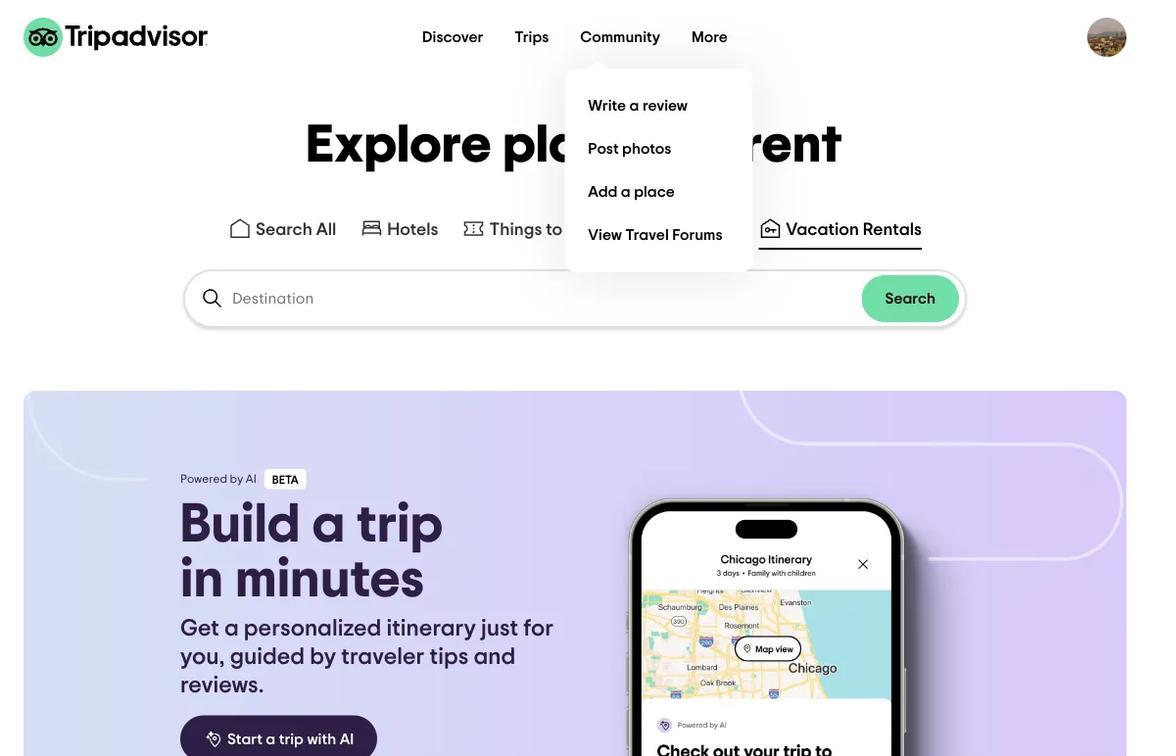 Task type: describe. For each thing, give the bounding box(es) containing it.
view travel forums link
[[580, 214, 737, 257]]

1 horizontal spatial to
[[678, 119, 732, 172]]

search button
[[862, 275, 959, 322]]

discover button
[[407, 18, 499, 57]]

post photos
[[588, 141, 671, 157]]

tab list containing search all
[[0, 209, 1150, 254]]

search image
[[201, 287, 224, 311]]

tripadvisor image
[[24, 18, 208, 57]]

Search search field
[[232, 290, 862, 308]]

a for build
[[312, 497, 345, 552]]

trips
[[515, 29, 549, 45]]

tips
[[430, 646, 469, 669]]

restaurants
[[639, 220, 735, 238]]

forums
[[672, 227, 723, 243]]

travel
[[625, 227, 669, 243]]

search all
[[256, 220, 336, 238]]

post
[[588, 141, 619, 157]]

place
[[634, 184, 675, 200]]

vacation rentals link
[[758, 217, 922, 240]]

start a trip with ai button
[[180, 716, 377, 756]]

trip for minutes
[[357, 497, 443, 552]]

you,
[[180, 646, 225, 669]]

hotels button
[[356, 213, 442, 250]]

restaurants link
[[612, 217, 735, 240]]

itinerary
[[386, 617, 476, 641]]

a for write
[[630, 98, 639, 114]]

view travel forums
[[588, 227, 723, 243]]

photos
[[622, 141, 671, 157]]

post photos link
[[580, 127, 737, 170]]

start a trip with ai
[[227, 731, 354, 747]]

a for get
[[224, 617, 239, 641]]

trip for ai
[[279, 731, 304, 747]]

review
[[643, 98, 688, 114]]

rent
[[743, 119, 843, 172]]

trips button
[[499, 18, 565, 57]]

explore places to rent
[[307, 119, 843, 172]]

add
[[588, 184, 618, 200]]

minutes
[[235, 552, 424, 607]]

and
[[474, 646, 516, 669]]

places
[[504, 119, 667, 172]]

rentals
[[863, 220, 922, 238]]

search all button
[[224, 213, 340, 250]]

get
[[180, 617, 219, 641]]

all
[[316, 220, 336, 238]]

in
[[180, 552, 223, 607]]

a for start
[[266, 731, 275, 747]]

build a trip in minutes
[[180, 497, 443, 607]]

more button
[[676, 18, 743, 57]]

write a review
[[588, 98, 688, 114]]

powered by ai
[[180, 473, 257, 485]]

hotels
[[387, 220, 438, 238]]

explore
[[307, 119, 492, 172]]

vacation rentals
[[786, 220, 922, 238]]

things
[[489, 220, 542, 238]]

search for search all
[[256, 220, 312, 238]]

restaurants button
[[608, 213, 739, 250]]



Task type: locate. For each thing, give the bounding box(es) containing it.
add a place link
[[580, 170, 737, 214]]

menu containing write a review
[[565, 69, 753, 272]]

by inside 'get a personalized itinerary just for you, guided by traveler tips and reviews.'
[[310, 646, 336, 669]]

0 vertical spatial to
[[678, 119, 732, 172]]

0 horizontal spatial search
[[256, 220, 312, 238]]

0 vertical spatial ai
[[246, 473, 257, 485]]

more
[[692, 29, 728, 45]]

guided
[[230, 646, 305, 669]]

beta
[[272, 475, 298, 486]]

traveler
[[341, 646, 425, 669]]

tab list
[[0, 209, 1150, 254]]

just
[[481, 617, 518, 641]]

powered
[[180, 473, 227, 485]]

for
[[523, 617, 554, 641]]

community
[[580, 29, 660, 45]]

vacation
[[786, 220, 859, 238]]

profile picture image
[[1087, 18, 1127, 57]]

write a review link
[[580, 84, 737, 127]]

a inside build a trip in minutes
[[312, 497, 345, 552]]

trip inside build a trip in minutes
[[357, 497, 443, 552]]

search inside search all button
[[256, 220, 312, 238]]

0 horizontal spatial ai
[[246, 473, 257, 485]]

1 vertical spatial search
[[885, 291, 936, 307]]

personalized
[[244, 617, 381, 641]]

reviews.
[[180, 674, 264, 698]]

ai left "beta"
[[246, 473, 257, 485]]

search left all
[[256, 220, 312, 238]]

add a place
[[588, 184, 675, 200]]

a right build
[[312, 497, 345, 552]]

to inside button
[[546, 220, 563, 238]]

do
[[566, 220, 588, 238]]

1 vertical spatial by
[[310, 646, 336, 669]]

write
[[588, 98, 626, 114]]

ai
[[246, 473, 257, 485], [340, 731, 354, 747]]

1 horizontal spatial search
[[885, 291, 936, 307]]

things to do button
[[458, 213, 592, 250]]

to down review
[[678, 119, 732, 172]]

ai right "with"
[[340, 731, 354, 747]]

a right the get
[[224, 617, 239, 641]]

1 vertical spatial ai
[[340, 731, 354, 747]]

a inside 'get a personalized itinerary just for you, guided by traveler tips and reviews.'
[[224, 617, 239, 641]]

search inside search button
[[885, 291, 936, 307]]

0 horizontal spatial by
[[230, 473, 243, 485]]

by down the personalized
[[310, 646, 336, 669]]

to
[[678, 119, 732, 172], [546, 220, 563, 238]]

menu
[[565, 69, 753, 272]]

discover
[[422, 29, 483, 45]]

0 vertical spatial search
[[256, 220, 312, 238]]

a inside button
[[266, 731, 275, 747]]

with
[[307, 731, 336, 747]]

Search search field
[[185, 271, 965, 326]]

things to do
[[489, 220, 588, 238]]

vacation rentals button
[[755, 213, 926, 250]]

by right powered
[[230, 473, 243, 485]]

a
[[630, 98, 639, 114], [621, 184, 631, 200], [312, 497, 345, 552], [224, 617, 239, 641], [266, 731, 275, 747]]

search
[[256, 220, 312, 238], [885, 291, 936, 307]]

start
[[227, 731, 262, 747]]

a right write
[[630, 98, 639, 114]]

build
[[180, 497, 300, 552]]

to left the do
[[546, 220, 563, 238]]

a right add
[[621, 184, 631, 200]]

by
[[230, 473, 243, 485], [310, 646, 336, 669]]

search for search
[[885, 291, 936, 307]]

1 horizontal spatial ai
[[340, 731, 354, 747]]

1 vertical spatial to
[[546, 220, 563, 238]]

0 horizontal spatial to
[[546, 220, 563, 238]]

trip
[[357, 497, 443, 552], [279, 731, 304, 747]]

hotels link
[[360, 217, 438, 240]]

things to do link
[[462, 217, 588, 240]]

0 vertical spatial trip
[[357, 497, 443, 552]]

0 vertical spatial by
[[230, 473, 243, 485]]

community button
[[565, 18, 676, 57]]

a right start
[[266, 731, 275, 747]]

search down "rentals"
[[885, 291, 936, 307]]

a for add
[[621, 184, 631, 200]]

trip inside start a trip with ai button
[[279, 731, 304, 747]]

view
[[588, 227, 622, 243]]

1 horizontal spatial by
[[310, 646, 336, 669]]

1 vertical spatial trip
[[279, 731, 304, 747]]

1 horizontal spatial trip
[[357, 497, 443, 552]]

get a personalized itinerary just for you, guided by traveler tips and reviews.
[[180, 617, 554, 698]]

ai inside button
[[340, 731, 354, 747]]

0 horizontal spatial trip
[[279, 731, 304, 747]]



Task type: vqa. For each thing, say whether or not it's contained in the screenshot.
to to the right
yes



